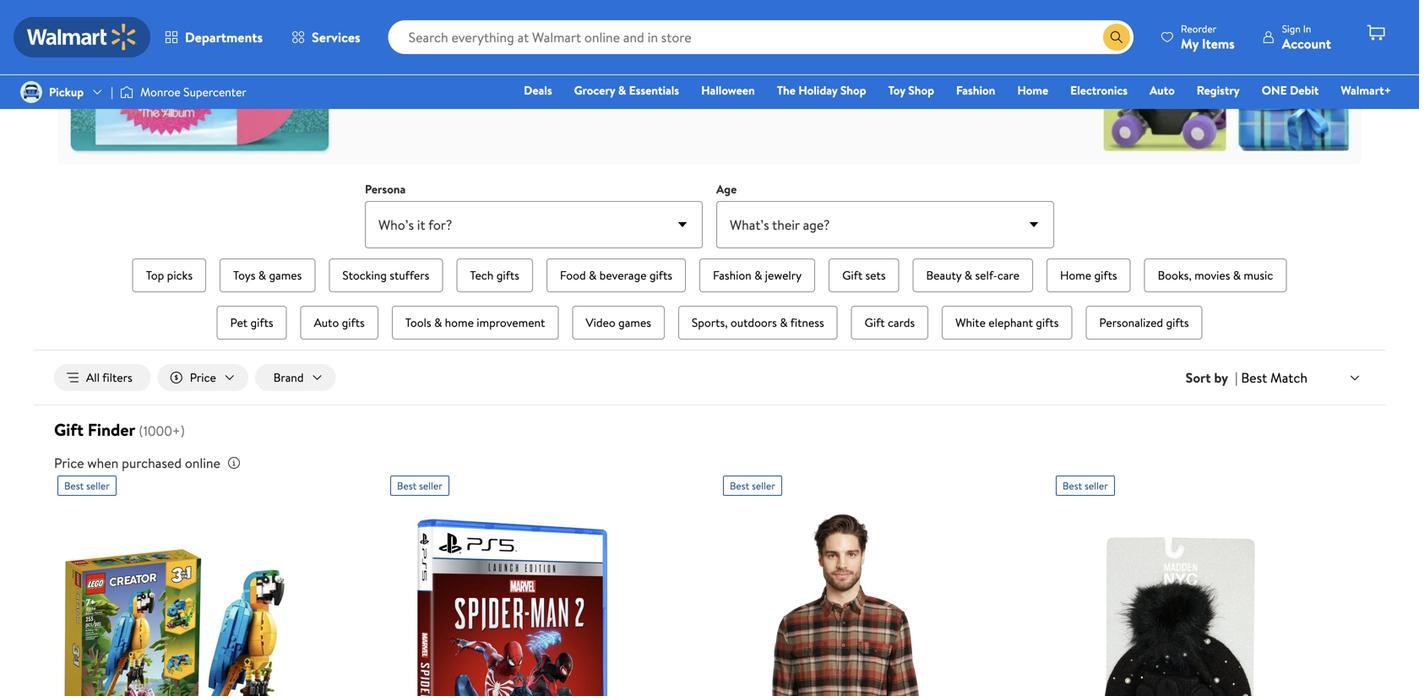 Task type: vqa. For each thing, say whether or not it's contained in the screenshot.
outdoors at the top right of the page
yes



Task type: locate. For each thing, give the bounding box(es) containing it.
gift
[[697, 40, 740, 77]]

gifts up personalized
[[1094, 267, 1117, 283]]

& left jewelry
[[754, 267, 762, 283]]

gifts for tech gifts
[[496, 267, 519, 283]]

1 vertical spatial holiday
[[798, 82, 837, 98]]

gift
[[842, 267, 863, 283], [865, 314, 885, 331], [54, 418, 84, 441]]

they
[[694, 77, 723, 99]]

games right video
[[618, 314, 651, 331]]

gifts inside home gifts button
[[1094, 267, 1117, 283]]

gifts for pet gifts
[[250, 314, 273, 331]]

3 best seller from the left
[[730, 479, 775, 493]]

gift left finder
[[54, 418, 84, 441]]

1 vertical spatial gift
[[865, 314, 885, 331]]

all filters
[[86, 369, 132, 386]]

price for price
[[190, 369, 216, 386]]

0 horizontal spatial gift
[[54, 418, 84, 441]]

sets
[[865, 267, 886, 283]]

& inside 'button'
[[434, 314, 442, 331]]

sort
[[1186, 368, 1211, 387]]

seller for george men's long sleeve flannel shirt, sizes xs-3xlt image
[[752, 479, 775, 493]]

gifts inside the food & beverage gifts button
[[649, 267, 672, 283]]

home inside the home link
[[1017, 82, 1048, 98]]

books, movies & music button
[[1144, 258, 1287, 292]]

best match button
[[1238, 366, 1365, 389]]

 image left monroe
[[120, 84, 134, 101]]

& for toys & games
[[258, 267, 266, 283]]

1 horizontal spatial games
[[618, 314, 651, 331]]

0 horizontal spatial auto
[[314, 314, 339, 331]]

sort and filter section element
[[34, 351, 1385, 405]]

1 horizontal spatial |
[[1235, 368, 1238, 387]]

seller for lego creator 3 in 1 exotic parrot building toy set, transforms to 3 different animal figures - from colorful parrot, to swimming fish, to cute frog, creative toys for kids ages 7 and up, 31136 image
[[86, 479, 110, 493]]

what
[[659, 77, 691, 99]]

0 horizontal spatial price
[[54, 454, 84, 472]]

food & beverage gifts button
[[546, 258, 686, 292]]

gift left sets
[[842, 267, 863, 283]]

price button
[[158, 364, 248, 391]]

1 vertical spatial fashion
[[713, 267, 752, 283]]

0 horizontal spatial shop
[[840, 82, 866, 98]]

fashion left the home link on the right top of the page
[[956, 82, 995, 98]]

& left just
[[618, 82, 626, 98]]

just
[[632, 77, 655, 99]]

| inside sort and filter section element
[[1235, 368, 1238, 387]]

food
[[560, 267, 586, 283]]

& for grocery & essentials
[[618, 82, 626, 98]]

best seller for george men's long sleeve flannel shirt, sizes xs-3xlt image
[[730, 479, 775, 493]]

home right the fashion link
[[1017, 82, 1048, 98]]

shop left "toy"
[[840, 82, 866, 98]]

gift sets button
[[829, 258, 899, 292]]

3 seller from the left
[[752, 479, 775, 493]]

seller
[[86, 479, 110, 493], [419, 479, 442, 493], [752, 479, 775, 493], [1085, 479, 1108, 493]]

price down pet gifts list item
[[190, 369, 216, 386]]

0 vertical spatial price
[[190, 369, 216, 386]]

gifts inside tech gifts button
[[496, 267, 519, 283]]

0 vertical spatial auto
[[1150, 82, 1175, 98]]

|
[[111, 84, 113, 100], [1235, 368, 1238, 387]]

best seller for marvel's spider-man 2 - playstation 5 image
[[397, 479, 442, 493]]

2 horizontal spatial gift
[[865, 314, 885, 331]]

 image left pickup
[[20, 81, 42, 103]]

registry link
[[1189, 81, 1247, 99]]

gift cards button
[[851, 306, 928, 340]]

walmart+
[[1341, 82, 1391, 98]]

0 vertical spatial |
[[111, 84, 113, 100]]

0 horizontal spatial fashion
[[713, 267, 752, 283]]

best seller for lego creator 3 in 1 exotic parrot building toy set, transforms to 3 different animal figures - from colorful parrot, to swimming fish, to cute frog, creative toys for kids ages 7 and up, 31136 image
[[64, 479, 110, 493]]

group containing top picks
[[95, 255, 1324, 343]]

& left self-
[[964, 267, 972, 283]]

toy shop link
[[881, 81, 942, 99]]

beauty & self-care button
[[913, 258, 1033, 292]]

auto inside auto link
[[1150, 82, 1175, 98]]

cart contains 0 items total amount $0.00 image
[[1366, 23, 1386, 43]]

home
[[1017, 82, 1048, 98], [1060, 267, 1091, 283]]

toys & games button
[[220, 258, 315, 292]]

shop
[[840, 82, 866, 98], [908, 82, 934, 98]]

1 horizontal spatial home
[[1060, 267, 1091, 283]]

video games
[[586, 314, 651, 331]]

0 vertical spatial home
[[1017, 82, 1048, 98]]

pet gifts
[[230, 314, 273, 331]]

1 vertical spatial auto
[[314, 314, 339, 331]]

white elephant gifts list item
[[939, 302, 1076, 343]]

gifts right elephant
[[1036, 314, 1059, 331]]

& for beauty & self-care
[[964, 267, 972, 283]]

best inside best match popup button
[[1241, 368, 1267, 387]]

gifts inside the pet gifts button
[[250, 314, 273, 331]]

gifts inside personalized gifts button
[[1166, 314, 1189, 331]]

cards
[[888, 314, 915, 331]]

improvement
[[477, 314, 545, 331]]

video games button
[[572, 306, 665, 340]]

fashion left jewelry
[[713, 267, 752, 283]]

1 horizontal spatial holiday
[[798, 82, 837, 98]]

halloween
[[701, 82, 755, 98]]

food & beverage gifts list item
[[543, 255, 689, 296]]

& right food
[[589, 267, 597, 283]]

4 best seller from the left
[[1063, 479, 1108, 493]]

0 horizontal spatial games
[[269, 267, 302, 283]]

picks
[[167, 267, 193, 283]]

2 best seller from the left
[[397, 479, 442, 493]]

jewelry
[[765, 267, 802, 283]]

beverage
[[599, 267, 647, 283]]

1 horizontal spatial shop
[[908, 82, 934, 98]]

account
[[1282, 34, 1331, 53]]

auto inside auto gifts button
[[314, 314, 339, 331]]

shop right "toy"
[[908, 82, 934, 98]]

pet gifts list item
[[213, 302, 290, 343]]

best for madden nyc women's faux pearl beanie and gloves, 2-piece gift set black image
[[1063, 479, 1082, 493]]

home gifts
[[1060, 267, 1117, 283]]

gift for sets
[[842, 267, 863, 283]]

Search search field
[[388, 20, 1133, 54]]

holiday inside holiday gift finder get just what they want, for less.
[[601, 40, 690, 77]]

gift cards list item
[[848, 302, 932, 343]]

tools & home improvement list item
[[388, 302, 562, 343]]

games
[[269, 267, 302, 283], [618, 314, 651, 331]]

books, movies & music list item
[[1141, 255, 1290, 296]]

auto gifts list item
[[297, 302, 382, 343]]

home link
[[1010, 81, 1056, 99]]

sports, outdoors & fitness list item
[[675, 302, 841, 343]]

get
[[603, 77, 628, 99]]

4 seller from the left
[[1085, 479, 1108, 493]]

& right the toys
[[258, 267, 266, 283]]

less.
[[789, 77, 816, 99]]

1 vertical spatial price
[[54, 454, 84, 472]]

grocery
[[574, 82, 615, 98]]

1 best seller from the left
[[64, 479, 110, 493]]

lego creator 3 in 1 exotic parrot building toy set, transforms to 3 different animal figures - from colorful parrot, to swimming fish, to cute frog, creative toys for kids ages 7 and up, 31136 image
[[57, 503, 302, 696]]

0 horizontal spatial holiday
[[601, 40, 690, 77]]

gifts inside auto gifts button
[[342, 314, 365, 331]]

1 vertical spatial home
[[1060, 267, 1091, 283]]

fashion inside button
[[713, 267, 752, 283]]

best seller for madden nyc women's faux pearl beanie and gloves, 2-piece gift set black image
[[1063, 479, 1108, 493]]

brand button
[[255, 364, 336, 391]]

top picks list item
[[129, 255, 209, 296]]

auto up brand dropdown button
[[314, 314, 339, 331]]

holiday
[[601, 40, 690, 77], [798, 82, 837, 98]]

gifts right personalized
[[1166, 314, 1189, 331]]

the
[[777, 82, 796, 98]]

home right care
[[1060, 267, 1091, 283]]

gifts right beverage
[[649, 267, 672, 283]]

holiday up "essentials" at the left top of the page
[[601, 40, 690, 77]]

reorder my items
[[1181, 22, 1235, 53]]

beauty
[[926, 267, 962, 283]]

holiday right the
[[798, 82, 837, 98]]

price for price when purchased online
[[54, 454, 84, 472]]

& right "tools"
[[434, 314, 442, 331]]

home
[[445, 314, 474, 331]]

0 horizontal spatial home
[[1017, 82, 1048, 98]]

0 vertical spatial gift
[[842, 267, 863, 283]]

1 horizontal spatial auto
[[1150, 82, 1175, 98]]

 image
[[20, 81, 42, 103], [120, 84, 134, 101]]

2 seller from the left
[[419, 479, 442, 493]]

0 vertical spatial holiday
[[601, 40, 690, 77]]

departments
[[185, 28, 263, 46]]

gifts
[[496, 267, 519, 283], [649, 267, 672, 283], [1094, 267, 1117, 283], [250, 314, 273, 331], [342, 314, 365, 331], [1036, 314, 1059, 331], [1166, 314, 1189, 331]]

home gifts list item
[[1043, 255, 1134, 296]]

1 horizontal spatial price
[[190, 369, 216, 386]]

best for lego creator 3 in 1 exotic parrot building toy set, transforms to 3 different animal figures - from colorful parrot, to swimming fish, to cute frog, creative toys for kids ages 7 and up, 31136 image
[[64, 479, 84, 493]]

1 vertical spatial |
[[1235, 368, 1238, 387]]

elephant
[[989, 314, 1033, 331]]

& for tools & home improvement
[[434, 314, 442, 331]]

top picks button
[[132, 258, 206, 292]]

1 horizontal spatial  image
[[120, 84, 134, 101]]

legal information image
[[227, 456, 241, 470]]

& inside list item
[[964, 267, 972, 283]]

gifts right pet
[[250, 314, 273, 331]]

auto
[[1150, 82, 1175, 98], [314, 314, 339, 331]]

0 horizontal spatial |
[[111, 84, 113, 100]]

gifts right tech
[[496, 267, 519, 283]]

sports, outdoors & fitness
[[692, 314, 824, 331]]

purchased
[[122, 454, 182, 472]]

auto left registry
[[1150, 82, 1175, 98]]

 image for pickup
[[20, 81, 42, 103]]

price
[[190, 369, 216, 386], [54, 454, 84, 472]]

2 vertical spatial gift
[[54, 418, 84, 441]]

1 horizontal spatial gift
[[842, 267, 863, 283]]

1 seller from the left
[[86, 479, 110, 493]]

the holiday shop
[[777, 82, 866, 98]]

toy shop
[[888, 82, 934, 98]]

grocery & essentials
[[574, 82, 679, 98]]

2 shop from the left
[[908, 82, 934, 98]]

online
[[185, 454, 220, 472]]

outdoors
[[731, 314, 777, 331]]

| right pickup
[[111, 84, 113, 100]]

price inside dropdown button
[[190, 369, 216, 386]]

(1000+)
[[139, 422, 185, 440]]

reorder
[[1181, 22, 1217, 36]]

best for marvel's spider-man 2 - playstation 5 image
[[397, 479, 417, 493]]

0 vertical spatial fashion
[[956, 82, 995, 98]]

gift left cards
[[865, 314, 885, 331]]

price left the "when"
[[54, 454, 84, 472]]

top
[[146, 267, 164, 283]]

debit
[[1290, 82, 1319, 98]]

tech gifts button
[[456, 258, 533, 292]]

| right by
[[1235, 368, 1238, 387]]

games right the toys
[[269, 267, 302, 283]]

home inside home gifts button
[[1060, 267, 1091, 283]]

toys & games list item
[[216, 255, 319, 296]]

& inside 'link'
[[618, 82, 626, 98]]

self-
[[975, 267, 997, 283]]

0 horizontal spatial  image
[[20, 81, 42, 103]]

1 horizontal spatial fashion
[[956, 82, 995, 98]]

group
[[95, 255, 1324, 343]]

gifts down stocking at left
[[342, 314, 365, 331]]



Task type: describe. For each thing, give the bounding box(es) containing it.
deals
[[524, 82, 552, 98]]

personalized gifts button
[[1086, 306, 1202, 340]]

gifts for personalized gifts
[[1166, 314, 1189, 331]]

home for home
[[1017, 82, 1048, 98]]

gifts for auto gifts
[[342, 314, 365, 331]]

electronics
[[1070, 82, 1128, 98]]

auto for auto
[[1150, 82, 1175, 98]]

filters
[[102, 369, 132, 386]]

1 vertical spatial games
[[618, 314, 651, 331]]

personalized
[[1099, 314, 1163, 331]]

movies
[[1194, 267, 1230, 283]]

walmart image
[[27, 24, 137, 51]]

grocery & essentials link
[[566, 81, 687, 99]]

auto gifts button
[[300, 306, 378, 340]]

services
[[312, 28, 360, 46]]

electronics link
[[1063, 81, 1135, 99]]

top picks
[[146, 267, 193, 283]]

finder
[[88, 418, 135, 441]]

fashion for fashion
[[956, 82, 995, 98]]

the holiday shop link
[[769, 81, 874, 99]]

persona
[[365, 181, 406, 197]]

seller for marvel's spider-man 2 - playstation 5 image
[[419, 479, 442, 493]]

gift sets
[[842, 267, 886, 283]]

match
[[1270, 368, 1308, 387]]

madden nyc women's faux pearl beanie and gloves, 2-piece gift set black image
[[1056, 503, 1301, 696]]

& for food & beverage gifts
[[589, 267, 597, 283]]

auto for auto gifts
[[314, 314, 339, 331]]

toys
[[233, 267, 255, 283]]

george men's long sleeve flannel shirt, sizes xs-3xlt image
[[723, 503, 968, 696]]

music
[[1244, 267, 1273, 283]]

deals link
[[516, 81, 560, 99]]

when
[[87, 454, 118, 472]]

auto link
[[1142, 81, 1182, 99]]

toys & games
[[233, 267, 302, 283]]

stuffers
[[390, 267, 429, 283]]

search icon image
[[1110, 30, 1123, 44]]

all
[[86, 369, 100, 386]]

fashion for fashion & jewelry
[[713, 267, 752, 283]]

monroe supercenter
[[140, 84, 247, 100]]

sort by |
[[1186, 368, 1238, 387]]

sign in account
[[1282, 22, 1331, 53]]

seller for madden nyc women's faux pearl beanie and gloves, 2-piece gift set black image
[[1085, 479, 1108, 493]]

supercenter
[[183, 84, 247, 100]]

1 shop from the left
[[840, 82, 866, 98]]

one debit link
[[1254, 81, 1326, 99]]

personalized gifts list item
[[1082, 302, 1206, 343]]

sports, outdoors & fitness button
[[678, 306, 838, 340]]

home for home gifts
[[1060, 267, 1091, 283]]

& for fashion & jewelry
[[754, 267, 762, 283]]

marvel's spider-man 2 - playstation 5 image
[[390, 503, 635, 696]]

one
[[1262, 82, 1287, 98]]

pet
[[230, 314, 248, 331]]

auto gifts
[[314, 314, 365, 331]]

beauty & self-care list item
[[909, 255, 1036, 296]]

stocking stuffers
[[342, 267, 429, 283]]

for
[[766, 77, 785, 99]]

books, movies & music
[[1158, 267, 1273, 283]]

stocking stuffers list item
[[325, 255, 446, 296]]

care
[[997, 267, 1020, 283]]

one debit
[[1262, 82, 1319, 98]]

video games list item
[[569, 302, 668, 343]]

beauty & self-care
[[926, 267, 1020, 283]]

tech gifts
[[470, 267, 519, 283]]

all filters button
[[54, 364, 151, 391]]

personalized gifts
[[1099, 314, 1189, 331]]

pickup
[[49, 84, 84, 100]]

monroe
[[140, 84, 181, 100]]

tools & home improvement
[[405, 314, 545, 331]]

tools
[[405, 314, 431, 331]]

0 vertical spatial games
[[269, 267, 302, 283]]

by
[[1214, 368, 1228, 387]]

video
[[586, 314, 616, 331]]

pet gifts button
[[217, 306, 287, 340]]

gifts inside white elephant gifts button
[[1036, 314, 1059, 331]]

& left "music" on the right of page
[[1233, 267, 1241, 283]]

fashion & jewelry
[[713, 267, 802, 283]]

halloween link
[[694, 81, 762, 99]]

fashion & jewelry list item
[[696, 255, 819, 296]]

holiday gift finder image
[[57, 0, 1362, 164]]

& left fitness
[[780, 314, 788, 331]]

want,
[[727, 77, 762, 99]]

white elephant gifts
[[955, 314, 1059, 331]]

Walmart Site-Wide search field
[[388, 20, 1133, 54]]

registry
[[1197, 82, 1240, 98]]

gift for cards
[[865, 314, 885, 331]]

gifts for home gifts
[[1094, 267, 1117, 283]]

best match
[[1241, 368, 1308, 387]]

items
[[1202, 34, 1235, 53]]

sports,
[[692, 314, 728, 331]]

 image for monroe supercenter
[[120, 84, 134, 101]]

tech gifts list item
[[453, 255, 536, 296]]

toy
[[888, 82, 905, 98]]

home gifts button
[[1047, 258, 1131, 292]]

my
[[1181, 34, 1199, 53]]

best for george men's long sleeve flannel shirt, sizes xs-3xlt image
[[730, 479, 749, 493]]

price when purchased online
[[54, 454, 220, 472]]

gift for finder
[[54, 418, 84, 441]]

brand
[[274, 369, 304, 386]]

stocking stuffers button
[[329, 258, 443, 292]]

white
[[955, 314, 986, 331]]

services button
[[277, 17, 375, 57]]

finder
[[746, 40, 818, 77]]

gift sets list item
[[825, 255, 903, 296]]



